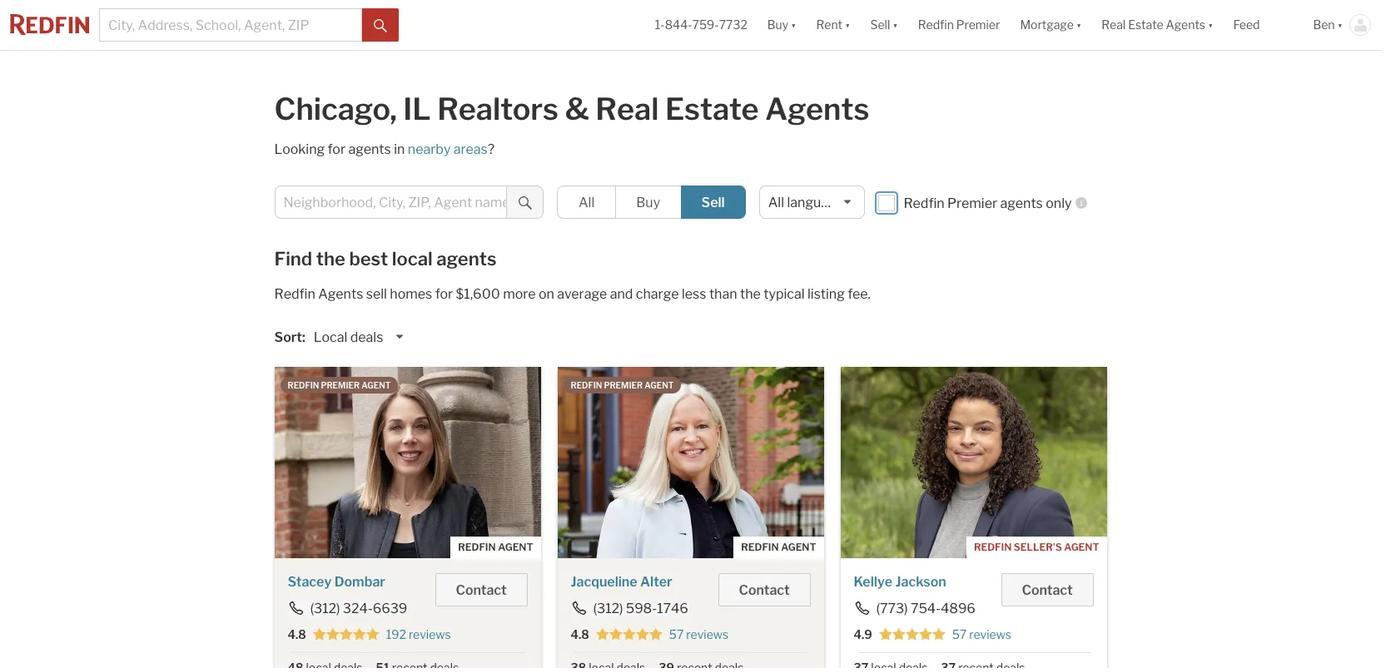 Task type: locate. For each thing, give the bounding box(es) containing it.
reviews down 1746
[[686, 628, 728, 642]]

0 vertical spatial agents
[[1166, 18, 1205, 32]]

and
[[610, 286, 633, 302]]

1 57 reviews from the left
[[669, 628, 728, 642]]

buy
[[767, 18, 788, 32], [636, 195, 660, 211]]

nearby
[[408, 142, 451, 157]]

1 horizontal spatial the
[[740, 286, 761, 302]]

6 ▾ from the left
[[1337, 18, 1343, 32]]

▾ right mortgage
[[1076, 18, 1082, 32]]

redfin premier agent
[[288, 380, 391, 390], [571, 380, 674, 390]]

0 horizontal spatial the
[[316, 248, 345, 270]]

find the best local agents
[[274, 248, 497, 270]]

1 horizontal spatial redfin agent
[[741, 541, 816, 554]]

0 vertical spatial premier
[[956, 18, 1000, 32]]

1 horizontal spatial 57
[[952, 628, 967, 642]]

2 57 reviews from the left
[[952, 628, 1011, 642]]

for right homes
[[435, 286, 453, 302]]

1746
[[657, 601, 688, 617]]

1 horizontal spatial real
[[1102, 18, 1126, 32]]

4.9
[[854, 628, 872, 642]]

4896
[[941, 601, 975, 617]]

1 horizontal spatial estate
[[1128, 18, 1163, 32]]

contact for 4896
[[1022, 583, 1073, 599]]

2 horizontal spatial reviews
[[969, 628, 1011, 642]]

buy inside dropdown button
[[767, 18, 788, 32]]

local
[[314, 330, 347, 345]]

4 ▾ from the left
[[1076, 18, 1082, 32]]

1 horizontal spatial contact
[[739, 583, 790, 599]]

all right submit search icon
[[579, 195, 595, 211]]

local deals
[[314, 330, 383, 345]]

rating 4.8 out of 5 element down (312) 598-1746 button
[[596, 628, 662, 643]]

1 redfin agent from the left
[[458, 541, 533, 554]]

4.8 down "stacey"
[[288, 628, 306, 642]]

1 reviews from the left
[[409, 628, 451, 642]]

1 horizontal spatial rating 4.8 out of 5 element
[[596, 628, 662, 643]]

best
[[349, 248, 388, 270]]

2 vertical spatial agents
[[436, 248, 497, 270]]

1 horizontal spatial 57 reviews
[[952, 628, 1011, 642]]

homes
[[390, 286, 432, 302]]

reviews for (312) 598-1746
[[686, 628, 728, 642]]

1 ▾ from the left
[[791, 18, 796, 32]]

▾ for buy ▾
[[791, 18, 796, 32]]

(773) 754-4896 button
[[854, 601, 976, 617]]

sell
[[870, 18, 890, 32], [701, 195, 725, 211]]

1 vertical spatial redfin
[[904, 196, 945, 211]]

agents for for
[[348, 142, 391, 157]]

▾ left rent on the top right of the page
[[791, 18, 796, 32]]

▾ right rent ▾
[[893, 18, 898, 32]]

0 vertical spatial estate
[[1128, 18, 1163, 32]]

sell right rent ▾
[[870, 18, 890, 32]]

▾ for ben ▾
[[1337, 18, 1343, 32]]

rent ▾
[[816, 18, 850, 32]]

2 horizontal spatial agents
[[1000, 196, 1043, 211]]

0 horizontal spatial for
[[328, 142, 345, 157]]

0 horizontal spatial estate
[[665, 91, 759, 127]]

rating 4.8 out of 5 element down (312) 324-6639 'button'
[[313, 628, 379, 643]]

1 horizontal spatial all
[[768, 195, 784, 211]]

ben
[[1313, 18, 1335, 32]]

▾ right ben
[[1337, 18, 1343, 32]]

192 reviews
[[386, 628, 451, 642]]

3 contact button from the left
[[1001, 574, 1093, 607]]

759-
[[692, 18, 719, 32]]

mortgage
[[1020, 18, 1074, 32]]

for
[[328, 142, 345, 157], [435, 286, 453, 302]]

2 contact from the left
[[739, 583, 790, 599]]

1 horizontal spatial (312)
[[593, 601, 623, 617]]

▾
[[791, 18, 796, 32], [845, 18, 850, 32], [893, 18, 898, 32], [1076, 18, 1082, 32], [1208, 18, 1213, 32], [1337, 18, 1343, 32]]

57 down 1746
[[669, 628, 684, 642]]

redfin
[[288, 380, 319, 390], [571, 380, 602, 390], [458, 541, 496, 554], [741, 541, 779, 554], [974, 541, 1012, 554]]

buy for buy ▾
[[767, 18, 788, 32]]

1 redfin premier agent from the left
[[288, 380, 391, 390]]

agent for stacey dombar
[[361, 380, 391, 390]]

redfin agent for (312) 598-1746
[[741, 541, 816, 554]]

0 vertical spatial agents
[[348, 142, 391, 157]]

redfin inside button
[[918, 18, 954, 32]]

2 horizontal spatial contact
[[1022, 583, 1073, 599]]

1 rating 4.8 out of 5 element from the left
[[313, 628, 379, 643]]

redfin agent
[[458, 541, 533, 554], [741, 541, 816, 554]]

agent
[[361, 380, 391, 390], [644, 380, 674, 390], [498, 541, 533, 554], [781, 541, 816, 554], [1064, 541, 1099, 554]]

all
[[579, 195, 595, 211], [768, 195, 784, 211]]

rating 4.8 out of 5 element for 598-
[[596, 628, 662, 643]]

2 vertical spatial redfin
[[274, 286, 315, 302]]

&
[[565, 91, 589, 127]]

2 57 from the left
[[952, 628, 967, 642]]

2 redfin premier agent from the left
[[571, 380, 674, 390]]

3 contact from the left
[[1022, 583, 1073, 599]]

stacey dombar
[[288, 574, 385, 590]]

real
[[1102, 18, 1126, 32], [595, 91, 659, 127]]

redfin
[[918, 18, 954, 32], [904, 196, 945, 211], [274, 286, 315, 302]]

areas
[[454, 142, 488, 157]]

0 horizontal spatial sell
[[701, 195, 725, 211]]

2 horizontal spatial agents
[[1166, 18, 1205, 32]]

57 reviews down 4896
[[952, 628, 1011, 642]]

premier for redfin premier agents only
[[947, 196, 997, 211]]

all left languages
[[768, 195, 784, 211]]

5 ▾ from the left
[[1208, 18, 1213, 32]]

sell inside dropdown button
[[870, 18, 890, 32]]

1 contact from the left
[[456, 583, 507, 599]]

listing
[[807, 286, 845, 302]]

0 vertical spatial sell
[[870, 18, 890, 32]]

2 rating 4.8 out of 5 element from the left
[[596, 628, 662, 643]]

3 ▾ from the left
[[893, 18, 898, 32]]

(312) 324-6639
[[310, 601, 407, 617]]

redfin premier
[[918, 18, 1000, 32]]

photo of kellye jackson image
[[840, 367, 1107, 559]]

premier inside the "redfin premier" button
[[956, 18, 1000, 32]]

agents inside dropdown button
[[1166, 18, 1205, 32]]

chicago, il realtors & real estate agents
[[274, 91, 869, 127]]

57 for 4896
[[952, 628, 967, 642]]

0 horizontal spatial reviews
[[409, 628, 451, 642]]

agents left in
[[348, 142, 391, 157]]

4.8
[[288, 628, 306, 642], [571, 628, 589, 642]]

2 horizontal spatial contact button
[[1001, 574, 1093, 607]]

sell ▾ button
[[860, 0, 908, 50]]

0 horizontal spatial real
[[595, 91, 659, 127]]

1 horizontal spatial reviews
[[686, 628, 728, 642]]

1 horizontal spatial agents
[[436, 248, 497, 270]]

57 reviews for (312) 598-1746
[[669, 628, 728, 642]]

2 (312) from the left
[[593, 601, 623, 617]]

0 horizontal spatial 57 reviews
[[669, 628, 728, 642]]

languages
[[787, 195, 851, 211]]

1 57 from the left
[[669, 628, 684, 642]]

redfin for kellye
[[974, 541, 1012, 554]]

Sell radio
[[681, 186, 746, 219]]

1 horizontal spatial buy
[[767, 18, 788, 32]]

1 horizontal spatial sell
[[870, 18, 890, 32]]

0 horizontal spatial redfin premier agent
[[288, 380, 391, 390]]

buy ▾ button
[[767, 0, 796, 50]]

0 vertical spatial buy
[[767, 18, 788, 32]]

1 vertical spatial estate
[[665, 91, 759, 127]]

sell right buy "radio"
[[701, 195, 725, 211]]

324-
[[343, 601, 373, 617]]

0 vertical spatial for
[[328, 142, 345, 157]]

contact button
[[435, 574, 527, 607], [718, 574, 810, 607], [1001, 574, 1093, 607]]

0 horizontal spatial 4.8
[[288, 628, 306, 642]]

premier
[[956, 18, 1000, 32], [947, 196, 997, 211]]

▾ left feed
[[1208, 18, 1213, 32]]

▾ right rent on the top right of the page
[[845, 18, 850, 32]]

contact for 6639
[[456, 583, 507, 599]]

option group
[[557, 186, 746, 219]]

contact button for (312) 324-6639
[[435, 574, 527, 607]]

0 horizontal spatial redfin agent
[[458, 541, 533, 554]]

agent for kellye jackson
[[1064, 541, 1099, 554]]

3 reviews from the left
[[969, 628, 1011, 642]]

(312)
[[310, 601, 340, 617], [593, 601, 623, 617]]

2 all from the left
[[768, 195, 784, 211]]

premier
[[321, 380, 360, 390], [604, 380, 643, 390]]

real right 'mortgage ▾'
[[1102, 18, 1126, 32]]

in
[[394, 142, 405, 157]]

agents up $1,600
[[436, 248, 497, 270]]

0 horizontal spatial agents
[[348, 142, 391, 157]]

0 horizontal spatial premier
[[321, 380, 360, 390]]

1 (312) from the left
[[310, 601, 340, 617]]

2 redfin agent from the left
[[741, 541, 816, 554]]

2 ▾ from the left
[[845, 18, 850, 32]]

reviews
[[409, 628, 451, 642], [686, 628, 728, 642], [969, 628, 1011, 642]]

redfin premier agent for jacqueline
[[571, 380, 674, 390]]

buy inside "radio"
[[636, 195, 660, 211]]

0 vertical spatial the
[[316, 248, 345, 270]]

2 vertical spatial agents
[[318, 286, 363, 302]]

1 vertical spatial agents
[[1000, 196, 1043, 211]]

option group containing all
[[557, 186, 746, 219]]

1 vertical spatial for
[[435, 286, 453, 302]]

reviews right 192
[[409, 628, 451, 642]]

1 vertical spatial sell
[[701, 195, 725, 211]]

57 reviews down 1746
[[669, 628, 728, 642]]

0 horizontal spatial contact button
[[435, 574, 527, 607]]

premier for redfin premier
[[956, 18, 1000, 32]]

0 horizontal spatial 57
[[669, 628, 684, 642]]

1 vertical spatial agents
[[765, 91, 869, 127]]

1 horizontal spatial contact button
[[718, 574, 810, 607]]

the right than
[[740, 286, 761, 302]]

0 vertical spatial real
[[1102, 18, 1126, 32]]

all inside "radio"
[[579, 195, 595, 211]]

1 all from the left
[[579, 195, 595, 211]]

1 horizontal spatial redfin premier agent
[[571, 380, 674, 390]]

premier for stacey
[[321, 380, 360, 390]]

57 down 4896
[[952, 628, 967, 642]]

2 4.8 from the left
[[571, 628, 589, 642]]

jacqueline alter link
[[571, 574, 672, 590]]

2 reviews from the left
[[686, 628, 728, 642]]

buy right all "radio"
[[636, 195, 660, 211]]

2 contact button from the left
[[718, 574, 810, 607]]

buy ▾ button
[[757, 0, 806, 50]]

sell ▾ button
[[870, 0, 898, 50]]

0 horizontal spatial rating 4.8 out of 5 element
[[313, 628, 379, 643]]

1 horizontal spatial premier
[[604, 380, 643, 390]]

0 horizontal spatial buy
[[636, 195, 660, 211]]

real right &
[[595, 91, 659, 127]]

1 vertical spatial premier
[[947, 196, 997, 211]]

57 reviews
[[669, 628, 728, 642], [952, 628, 1011, 642]]

sell for sell
[[701, 195, 725, 211]]

rating 4.8 out of 5 element
[[313, 628, 379, 643], [596, 628, 662, 643]]

1 vertical spatial buy
[[636, 195, 660, 211]]

1 4.8 from the left
[[288, 628, 306, 642]]

kellye jackson
[[854, 574, 946, 590]]

(312) down stacey dombar link
[[310, 601, 340, 617]]

0 horizontal spatial contact
[[456, 583, 507, 599]]

buy right 7732
[[767, 18, 788, 32]]

4.8 for (312) 598-1746
[[571, 628, 589, 642]]

agents left only
[[1000, 196, 1043, 211]]

find
[[274, 248, 312, 270]]

(312) 598-1746 button
[[571, 601, 689, 617]]

redfin premier agent for stacey
[[288, 380, 391, 390]]

agent for jacqueline alter
[[644, 380, 674, 390]]

reviews down 4896
[[969, 628, 1011, 642]]

the right find
[[316, 248, 345, 270]]

realtors
[[437, 91, 558, 127]]

less
[[682, 286, 706, 302]]

0 vertical spatial redfin
[[918, 18, 954, 32]]

il
[[403, 91, 431, 127]]

1 horizontal spatial 4.8
[[571, 628, 589, 642]]

feed button
[[1223, 0, 1303, 50]]

agents for premier
[[1000, 196, 1043, 211]]

Buy radio
[[615, 186, 681, 219]]

1-844-759-7732 link
[[655, 18, 747, 32]]

0 horizontal spatial (312)
[[310, 601, 340, 617]]

(312) down jacqueline
[[593, 601, 623, 617]]

kellye jackson link
[[854, 574, 946, 590]]

all languages
[[768, 195, 851, 211]]

192
[[386, 628, 406, 642]]

looking
[[274, 142, 325, 157]]

▾ for rent ▾
[[845, 18, 850, 32]]

more
[[503, 286, 536, 302]]

jacqueline
[[571, 574, 637, 590]]

for right the looking
[[328, 142, 345, 157]]

1 contact button from the left
[[435, 574, 527, 607]]

sell inside radio
[[701, 195, 725, 211]]

sort:
[[274, 329, 305, 345]]

0 horizontal spatial all
[[579, 195, 595, 211]]

4.8 down (312) 598-1746 button
[[571, 628, 589, 642]]

1 premier from the left
[[321, 380, 360, 390]]

2 premier from the left
[[604, 380, 643, 390]]

redfin agents sell homes for $1,600 more on average and charge less than the typical listing fee.
[[274, 286, 871, 302]]



Task type: describe. For each thing, give the bounding box(es) containing it.
rent
[[816, 18, 842, 32]]

(773)
[[876, 601, 908, 617]]

1-
[[655, 18, 665, 32]]

looking for agents in nearby areas ?
[[274, 142, 495, 157]]

7732
[[719, 18, 747, 32]]

jackson
[[895, 574, 946, 590]]

redfin for redfin premier
[[918, 18, 954, 32]]

dombar
[[334, 574, 385, 590]]

alter
[[640, 574, 672, 590]]

844-
[[665, 18, 692, 32]]

buy for buy
[[636, 195, 660, 211]]

real estate agents ▾ link
[[1102, 0, 1213, 50]]

redfin for jacqueline
[[571, 380, 602, 390]]

than
[[709, 286, 737, 302]]

redfin for redfin premier agents only
[[904, 196, 945, 211]]

local
[[392, 248, 433, 270]]

ben ▾
[[1313, 18, 1343, 32]]

?
[[488, 142, 495, 157]]

1 horizontal spatial agents
[[765, 91, 869, 127]]

(312) for (312) 598-1746
[[593, 601, 623, 617]]

reviews for (773) 754-4896
[[969, 628, 1011, 642]]

sell
[[366, 286, 387, 302]]

57 reviews for (773) 754-4896
[[952, 628, 1011, 642]]

1 vertical spatial real
[[595, 91, 659, 127]]

1 horizontal spatial for
[[435, 286, 453, 302]]

1-844-759-7732
[[655, 18, 747, 32]]

reviews for (312) 324-6639
[[409, 628, 451, 642]]

(312) 324-6639 button
[[288, 601, 408, 617]]

kellye
[[854, 574, 892, 590]]

1 vertical spatial the
[[740, 286, 761, 302]]

charge
[[636, 286, 679, 302]]

4.8 for (312) 324-6639
[[288, 628, 306, 642]]

typical
[[764, 286, 805, 302]]

0 horizontal spatial agents
[[318, 286, 363, 302]]

feed
[[1233, 18, 1260, 32]]

buy ▾
[[767, 18, 796, 32]]

real estate agents ▾
[[1102, 18, 1213, 32]]

57 for 1746
[[669, 628, 684, 642]]

All radio
[[557, 186, 616, 219]]

(312) 598-1746
[[593, 601, 688, 617]]

only
[[1046, 196, 1072, 211]]

mortgage ▾
[[1020, 18, 1082, 32]]

redfin seller's agent
[[974, 541, 1099, 554]]

redfin for stacey
[[288, 380, 319, 390]]

6639
[[373, 601, 407, 617]]

seller's
[[1014, 541, 1062, 554]]

real inside real estate agents ▾ link
[[1102, 18, 1126, 32]]

mortgage ▾ button
[[1020, 0, 1082, 50]]

on
[[538, 286, 554, 302]]

redfin for redfin agents sell homes for $1,600 more on average and charge less than the typical listing fee.
[[274, 286, 315, 302]]

▾ for sell ▾
[[893, 18, 898, 32]]

rent ▾ button
[[816, 0, 850, 50]]

redfin agent for (312) 324-6639
[[458, 541, 533, 554]]

598-
[[626, 601, 657, 617]]

stacey
[[288, 574, 332, 590]]

redfin premier agents only
[[904, 196, 1072, 211]]

contact button for (773) 754-4896
[[1001, 574, 1093, 607]]

(773) 754-4896
[[876, 601, 975, 617]]

City, Address, School, Agent, ZIP search field
[[99, 8, 362, 42]]

Neighborhood, City, ZIP, Agent name search field
[[274, 186, 507, 219]]

estate inside dropdown button
[[1128, 18, 1163, 32]]

premier for jacqueline
[[604, 380, 643, 390]]

sell ▾
[[870, 18, 898, 32]]

$1,600
[[456, 286, 500, 302]]

▾ for mortgage ▾
[[1076, 18, 1082, 32]]

redfin premier button
[[908, 0, 1010, 50]]

all for all languages
[[768, 195, 784, 211]]

deals
[[350, 330, 383, 345]]

rating 4.9 out of 5 element
[[879, 628, 945, 643]]

average
[[557, 286, 607, 302]]

sell for sell ▾
[[870, 18, 890, 32]]

jacqueline alter
[[571, 574, 672, 590]]

rent ▾ button
[[806, 0, 860, 50]]

nearby areas link
[[408, 142, 488, 157]]

754-
[[911, 601, 941, 617]]

rating 4.8 out of 5 element for 324-
[[313, 628, 379, 643]]

stacey dombar link
[[288, 574, 385, 590]]

all for all
[[579, 195, 595, 211]]

contact button for (312) 598-1746
[[718, 574, 810, 607]]

mortgage ▾ button
[[1010, 0, 1092, 50]]

contact for 1746
[[739, 583, 790, 599]]

fee.
[[848, 286, 871, 302]]

(312) for (312) 324-6639
[[310, 601, 340, 617]]

chicago,
[[274, 91, 397, 127]]

real estate agents ▾ button
[[1092, 0, 1223, 50]]

submit search image
[[519, 196, 532, 210]]

photo of stacey dombar image
[[274, 367, 541, 559]]

submit search image
[[374, 19, 387, 32]]

photo of jacqueline alter image
[[557, 367, 824, 559]]



Task type: vqa. For each thing, say whether or not it's contained in the screenshot.
About this home
no



